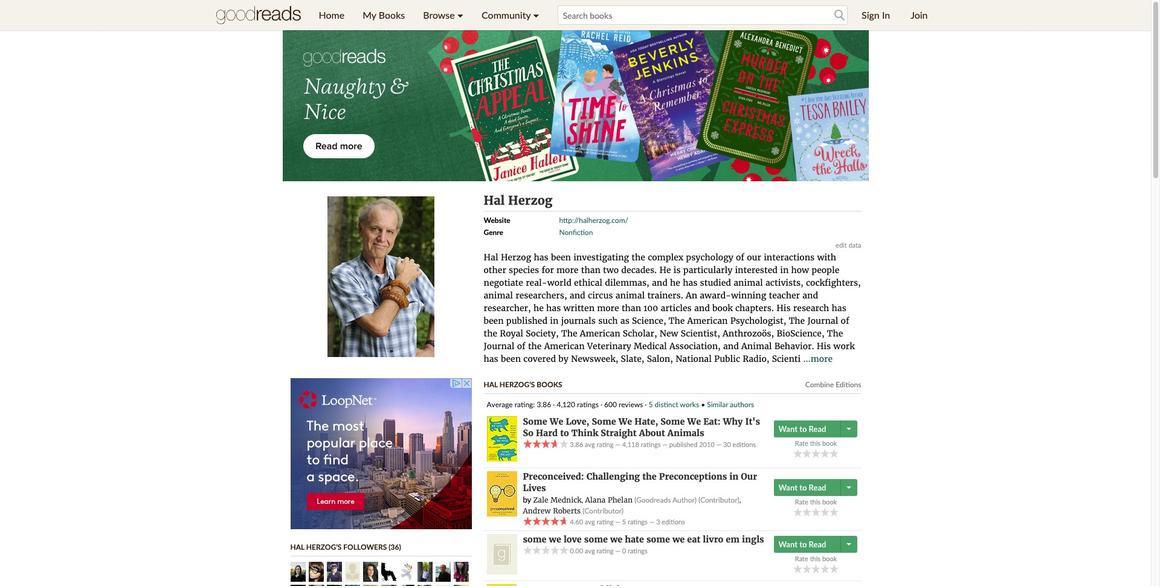 Task type: describe. For each thing, give the bounding box(es) containing it.
1 horizontal spatial (contributor)
[[699, 496, 740, 505]]

veterinary
[[587, 341, 632, 352]]

0 horizontal spatial 5
[[622, 518, 626, 526]]

for
[[542, 265, 554, 276]]

some we love, some we hate, some we eat: why it's so hard to think straight about animals
[[523, 416, 760, 439]]

— down "about"
[[663, 441, 668, 449]]

edit data link
[[836, 241, 862, 249]]

herzog inside edit data hal herzog has been investigating the complex psychology of our interactions with other species for more than two decades. he is particularly interested in how people negotiate real-world ethical dilemmas, and he has studied animal activists, cockfighters, animal researchers, and circus animal trainers. an award-winning teacher and researcher, he has written more than 100 articles and book chapters. his research has been published in journals such as science, the american psychologist, the journal of the royal society, the american scholar, new scientist, anthrozoös, bioscience, the journal of the american veterinary medical association, and animal behavior. his work has been covered by newsweek, slate, salon, national public radio, scienti
[[501, 252, 531, 263]]

some we love, some we hate, some we eat: why it's so hard to think straight about animals heading
[[523, 416, 760, 439]]

3 we from the left
[[673, 534, 685, 545]]

0 vertical spatial been
[[551, 252, 571, 263]]

rating for 4,118
[[597, 441, 614, 449]]

complex
[[648, 252, 684, 263]]

preconceived: challenging the preconceptions in our lives heading
[[523, 471, 757, 494]]

sign in link
[[853, 0, 900, 30]]

by inside edit data hal herzog has been investigating the complex psychology of our interactions with other species for more than two decades. he is particularly interested in how people negotiate real-world ethical dilemmas, and he has studied animal activists, cockfighters, animal researchers, and circus animal trainers. an award-winning teacher and researcher, he has written more than 100 articles and book chapters. his research has been published in journals such as science, the american psychologist, the journal of the royal society, the american scholar, new scientist, anthrozoös, bioscience, the journal of the american veterinary medical association, and animal behavior. his work has been covered by newsweek, slate, salon, national public radio, scienti
[[559, 354, 569, 364]]

— for 3.86 avg rating — 4,118 ratings
[[615, 441, 621, 449]]

em
[[726, 534, 740, 545]]

1 vertical spatial been
[[484, 316, 504, 326]]

combine editions
[[806, 380, 862, 389]]

followers
[[344, 543, 387, 552]]

the down the articles
[[669, 316, 685, 326]]

to for some we love some we hate some we eat livro em ingls
[[800, 539, 807, 549]]

work
[[834, 341, 855, 352]]

1 horizontal spatial 5
[[649, 400, 653, 409]]

1 vertical spatial (contributor)
[[583, 507, 624, 516]]

winning
[[731, 290, 767, 301]]

anthrozoös,
[[723, 328, 774, 339]]

two
[[603, 265, 619, 276]]

and down he at the right
[[652, 277, 668, 288]]

in
[[882, 9, 890, 21]]

2 horizontal spatial animal
[[734, 277, 763, 288]]

researcher,
[[484, 303, 531, 314]]

hal herzog
[[484, 193, 553, 208]]

want to read button for some we love some we hate some we eat livro em ingls
[[774, 536, 842, 553]]

psychology
[[686, 252, 734, 263]]

1 horizontal spatial of
[[736, 252, 745, 263]]

http://halherzog.com/ genre
[[484, 216, 629, 237]]

to for some we love, some we hate, some we eat: why it's so hard to think straight about animals
[[800, 424, 807, 434]]

Search books text field
[[558, 5, 848, 25]]

preconceived: challenging the preconceptions in our lives by zale mednick , alana phelan (goodreads author) (contributor) , andrew roberts (contributor)
[[523, 471, 757, 516]]

the up work
[[827, 328, 843, 339]]

— left 3
[[650, 518, 655, 526]]

why
[[723, 416, 743, 427]]

award-
[[700, 290, 731, 301]]

1 , from the left
[[582, 496, 584, 505]]

avg for 0.00
[[585, 547, 595, 555]]

ratings for 4,118
[[641, 441, 661, 449]]

— for 4.60 avg rating — 5 ratings
[[615, 518, 621, 526]]

want to read for some we love some we hate some we eat livro em ingls
[[779, 539, 827, 549]]

home
[[319, 9, 345, 21]]

scienti
[[772, 354, 801, 364]]

our
[[747, 252, 762, 263]]

think
[[572, 428, 599, 439]]

has up the hal herzog's books
[[484, 354, 499, 364]]

our
[[741, 471, 757, 482]]

community
[[482, 9, 531, 21]]

and up public
[[723, 341, 739, 352]]

0 vertical spatial he
[[670, 277, 681, 288]]

bioscience,
[[777, 328, 825, 339]]

genre
[[484, 228, 504, 237]]

2 , from the left
[[740, 496, 741, 505]]

book for some we love, some we hate, some we eat: why it's so hard to think straight about animals
[[823, 439, 837, 447]]

to inside some we love, some we hate, some we eat: why it's so hard to think straight about animals
[[560, 428, 569, 439]]

medical
[[634, 341, 667, 352]]

0 vertical spatial in
[[780, 265, 789, 276]]

and up 'research'
[[803, 290, 819, 301]]

with
[[817, 252, 837, 263]]

2010
[[699, 441, 715, 449]]

has up an
[[683, 277, 698, 288]]

research
[[794, 303, 830, 314]]

rating for 5
[[597, 518, 614, 526]]

rating:
[[515, 400, 535, 409]]

3
[[657, 518, 660, 526]]

30 editions link
[[724, 441, 756, 449]]

2 rate this book from the top
[[795, 498, 837, 506]]

the up covered at the left of page
[[528, 341, 542, 352]]

published inside edit data hal herzog has been investigating the complex psychology of our interactions with other species for more than two decades. he is particularly interested in how people negotiate real-world ethical dilemmas, and he has studied animal activists, cockfighters, animal researchers, and circus animal trainers. an award-winning teacher and researcher, he has written more than 100 articles and book chapters. his research has been published in journals such as science, the american psychologist, the journal of the royal society, the american scholar, new scientist, anthrozoös, bioscience, the journal of the american veterinary medical association, and animal behavior. his work has been covered by newsweek, slate, salon, national public radio, scienti
[[506, 316, 548, 326]]

0 horizontal spatial journal
[[484, 341, 515, 352]]

0 vertical spatial american
[[688, 316, 728, 326]]

2 we from the left
[[619, 416, 632, 427]]

3.86 avg rating — 4,118 ratings
[[568, 441, 661, 449]]

sign in
[[862, 9, 890, 21]]

ingls
[[742, 534, 764, 545]]

ratings for 0
[[628, 547, 648, 555]]

3 editions link
[[657, 518, 685, 526]]

read for some we love some we hate some we eat livro em ingls
[[809, 539, 827, 549]]

hal for hal herzog's followers (36)
[[290, 543, 305, 552]]

1 vertical spatial 3.86
[[570, 441, 583, 449]]

authors
[[730, 400, 755, 409]]

...more
[[804, 354, 833, 364]]

author)
[[673, 496, 697, 505]]

1 horizontal spatial editions
[[733, 441, 756, 449]]

straight
[[601, 428, 637, 439]]

average rating: 3.86 · 4,120 ratings     · 600 reviews     · 5 distinct works • similar authors
[[487, 400, 755, 409]]

1 some from the left
[[523, 416, 547, 427]]

slate,
[[621, 354, 645, 364]]

challenging
[[587, 471, 640, 482]]

1 we from the left
[[549, 534, 561, 545]]

hard
[[536, 428, 558, 439]]

the left royal
[[484, 328, 498, 339]]

1 horizontal spatial animal
[[616, 290, 645, 301]]

2 we from the left
[[610, 534, 623, 545]]

— for 0.00 avg rating — 0 ratings
[[615, 547, 621, 555]]

an
[[686, 290, 698, 301]]

roberts
[[553, 507, 581, 516]]

website
[[484, 216, 511, 225]]

http://halherzog.com/ link
[[559, 216, 629, 225]]

edit data hal herzog has been investigating the complex psychology of our interactions with other species for more than two decades. he is particularly interested in how people negotiate real-world ethical dilemmas, and he has studied animal activists, cockfighters, animal researchers, and circus animal trainers. an award-winning teacher and researcher, he has written more than 100 articles and book chapters. his research has been published in journals such as science, the american psychologist, the journal of the royal society, the american scholar, new scientist, anthrozoös, bioscience, the journal of the american veterinary medical association, and animal behavior. his work has been covered by newsweek, slate, salon, national public radio, scienti
[[484, 241, 862, 364]]

some we love some we hate s... image
[[487, 534, 517, 575]]

it's
[[746, 416, 760, 427]]

editions
[[836, 380, 862, 389]]

2 · from the left
[[601, 400, 603, 409]]

he
[[660, 265, 671, 276]]

eat:
[[704, 416, 721, 427]]

4.60 avg rating — 5 ratings
[[568, 518, 648, 526]]

royal
[[500, 328, 524, 339]]

preconceived: challenging the preconceptions in our lives link
[[523, 471, 757, 494]]

distinct
[[655, 400, 679, 409]]

1 vertical spatial more
[[597, 303, 619, 314]]

(goodreads
[[635, 496, 671, 505]]

browse ▾ button
[[414, 0, 473, 30]]

menu containing home
[[310, 0, 549, 30]]

some we love some we hate some we eat livro em ingls link
[[523, 534, 764, 545]]

...more link
[[804, 354, 833, 364]]

0 vertical spatial more
[[557, 265, 579, 276]]

lives
[[523, 483, 546, 494]]

2 rate from the top
[[795, 498, 809, 506]]

combine
[[806, 380, 834, 389]]

the up bioscience, on the bottom right of the page
[[789, 316, 805, 326]]

browse
[[423, 9, 455, 21]]

is
[[674, 265, 681, 276]]

600
[[605, 400, 617, 409]]

http://halherzog.com/
[[559, 216, 629, 225]]

want for some we love, some we hate, some we eat: why it's so hard to think straight about animals
[[779, 424, 798, 434]]

browse ▾
[[423, 9, 464, 21]]

data
[[849, 241, 862, 249]]

hal herzog image
[[328, 196, 435, 357]]

sign
[[862, 9, 880, 21]]

— for —                 published                2010               — 30 editions
[[717, 441, 722, 449]]

the up "decades."
[[632, 252, 646, 263]]

similar
[[707, 400, 729, 409]]

1 horizontal spatial published
[[670, 441, 698, 449]]

nonfiction link
[[559, 228, 593, 237]]

1 horizontal spatial than
[[622, 303, 641, 314]]

rate for some we love some we hate some we eat livro em ingls
[[795, 555, 809, 562]]

and down an
[[694, 303, 710, 314]]

hate,
[[635, 416, 658, 427]]

decades.
[[622, 265, 657, 276]]



Task type: vqa. For each thing, say whether or not it's contained in the screenshot.
psychology
yes



Task type: locate. For each thing, give the bounding box(es) containing it.
2 vertical spatial want
[[779, 539, 798, 549]]

join
[[911, 9, 928, 21]]

0 vertical spatial herzog
[[508, 193, 553, 208]]

1 rating from the top
[[597, 441, 614, 449]]

2 vertical spatial been
[[501, 354, 521, 364]]

herzog up http://halherzog.com/ genre
[[508, 193, 553, 208]]

0 vertical spatial rating
[[597, 441, 614, 449]]

1 ▾ from the left
[[457, 9, 464, 21]]

0 vertical spatial (contributor)
[[699, 496, 740, 505]]

american up scientist,
[[688, 316, 728, 326]]

1 horizontal spatial some
[[592, 416, 616, 427]]

this for some we love some we hate some we eat livro em ingls
[[810, 555, 821, 562]]

2 some from the left
[[584, 534, 608, 545]]

society,
[[526, 328, 559, 339]]

0 horizontal spatial editions
[[662, 518, 685, 526]]

1 horizontal spatial we
[[619, 416, 632, 427]]

2 ▾ from the left
[[533, 9, 539, 21]]

0 horizontal spatial ,
[[582, 496, 584, 505]]

want to read button down the combine at the bottom of page
[[774, 420, 842, 437]]

want to read for some we love, some we hate, some we eat: why it's so hard to think straight about animals
[[779, 424, 827, 434]]

0 vertical spatial published
[[506, 316, 548, 326]]

ratings for 4,120
[[577, 400, 599, 409]]

ratings up love,
[[577, 400, 599, 409]]

in up society,
[[550, 316, 559, 326]]

book for preconceived: challenging the preconceptions in our lives
[[823, 498, 837, 506]]

hal herzog's books
[[484, 380, 562, 389]]

written
[[564, 303, 595, 314]]

ratings down hate
[[628, 547, 648, 555]]

to
[[800, 424, 807, 434], [560, 428, 569, 439], [800, 483, 807, 493], [800, 539, 807, 549]]

advertisement region
[[283, 30, 869, 181], [290, 378, 472, 529]]

1 want from the top
[[779, 424, 798, 434]]

1 rate this book from the top
[[795, 439, 837, 447]]

Search for books to add to your shelves search field
[[558, 5, 848, 25]]

some we love some we hate some we eat livro em ingls heading
[[523, 534, 764, 545]]

more
[[557, 265, 579, 276], [597, 303, 619, 314]]

2 horizontal spatial we
[[673, 534, 685, 545]]

1 vertical spatial avg
[[585, 518, 595, 526]]

andrew
[[523, 507, 551, 516]]

such
[[598, 316, 618, 326]]

ratings down "about"
[[641, 441, 661, 449]]

1 vertical spatial advertisement region
[[290, 378, 472, 529]]

0 vertical spatial 5
[[649, 400, 653, 409]]

animals
[[668, 428, 704, 439]]

rating left 0
[[597, 547, 614, 555]]

3 want to read button from the top
[[774, 536, 842, 553]]

herzog's for followers
[[306, 543, 342, 552]]

hal inside edit data hal herzog has been investigating the complex psychology of our interactions with other species for more than two decades. he is particularly interested in how people negotiate real-world ethical dilemmas, and he has studied animal activists, cockfighters, animal researchers, and circus animal trainers. an award-winning teacher and researcher, he has written more than 100 articles and book chapters. his research has been published in journals such as science, the american psychologist, the journal of the royal society, the american scholar, new scientist, anthrozoös, bioscience, the journal of the american veterinary medical association, and animal behavior. his work has been covered by newsweek, slate, salon, national public radio, scienti
[[484, 252, 498, 263]]

0 horizontal spatial his
[[777, 303, 791, 314]]

1 vertical spatial read
[[809, 483, 827, 493]]

— left 0
[[615, 547, 621, 555]]

rate this book
[[795, 439, 837, 447], [795, 498, 837, 506], [795, 555, 837, 562]]

5 left distinct
[[649, 400, 653, 409]]

scholar,
[[623, 328, 657, 339]]

public
[[715, 354, 741, 364]]

rating down alana phelan link
[[597, 518, 614, 526]]

3 some from the left
[[661, 416, 685, 427]]

similar authors link
[[707, 400, 755, 409]]

real-
[[526, 277, 547, 288]]

0 vertical spatial than
[[581, 265, 601, 276]]

1 horizontal spatial some
[[584, 534, 608, 545]]

3 · from the left
[[645, 400, 647, 409]]

of down royal
[[517, 341, 526, 352]]

1 vertical spatial rate this book
[[795, 498, 837, 506]]

ratings up hate
[[628, 518, 648, 526]]

some down andrew
[[523, 534, 547, 545]]

1 vertical spatial than
[[622, 303, 641, 314]]

of left our
[[736, 252, 745, 263]]

interactions
[[764, 252, 815, 263]]

want to read button right ingls
[[774, 536, 842, 553]]

editions right 30
[[733, 441, 756, 449]]

journal down 'research'
[[808, 316, 839, 326]]

ratings for 5
[[628, 518, 648, 526]]

to for preconceived: challenging the preconceptions in our lives
[[800, 483, 807, 493]]

we left eat
[[673, 534, 685, 545]]

join link
[[902, 0, 937, 30]]

preconceived: challenging t... image
[[487, 471, 517, 517]]

community ▾
[[482, 9, 539, 21]]

by right covered at the left of page
[[559, 354, 569, 364]]

0 horizontal spatial ·
[[553, 400, 555, 409]]

2 horizontal spatial we
[[688, 416, 701, 427]]

than up as on the bottom right
[[622, 303, 641, 314]]

0 horizontal spatial some
[[523, 534, 547, 545]]

in inside the preconceived: challenging the preconceptions in our lives by zale mednick , alana phelan (goodreads author) (contributor) , andrew roberts (contributor)
[[730, 471, 739, 482]]

zale mednick link
[[533, 496, 582, 505]]

hal for hal herzog's books
[[484, 380, 498, 389]]

book inside edit data hal herzog has been investigating the complex psychology of our interactions with other species for more than two decades. he is particularly interested in how people negotiate real-world ethical dilemmas, and he has studied animal activists, cockfighters, animal researchers, and circus animal trainers. an award-winning teacher and researcher, he has written more than 100 articles and book chapters. his research has been published in journals such as science, the american psychologist, the journal of the royal society, the american scholar, new scientist, anthrozoös, bioscience, the journal of the american veterinary medical association, and animal behavior. his work has been covered by newsweek, slate, salon, national public radio, scienti
[[713, 303, 733, 314]]

in left our
[[730, 471, 739, 482]]

2 rating from the top
[[597, 518, 614, 526]]

rating down straight on the right bottom of page
[[597, 441, 614, 449]]

some down 5 distinct works link
[[661, 416, 685, 427]]

0
[[622, 547, 626, 555]]

people
[[812, 265, 840, 276]]

avg right 0.00 at the bottom
[[585, 547, 595, 555]]

he down researchers,
[[534, 303, 544, 314]]

herzog's left the followers
[[306, 543, 342, 552]]

0 horizontal spatial animal
[[484, 290, 513, 301]]

1 some from the left
[[523, 534, 547, 545]]

published down the animals in the right of the page
[[670, 441, 698, 449]]

the down journals
[[562, 328, 578, 339]]

particularly
[[684, 265, 733, 276]]

science,
[[632, 316, 666, 326]]

radio,
[[743, 354, 770, 364]]

3.86 down 'think'
[[570, 441, 583, 449]]

0 vertical spatial 3.86
[[537, 400, 551, 409]]

▾ for browse ▾
[[457, 9, 464, 21]]

0 vertical spatial of
[[736, 252, 745, 263]]

been down the researcher,
[[484, 316, 504, 326]]

3 avg from the top
[[585, 547, 595, 555]]

(contributor) up 4.60 avg rating — 5 ratings
[[583, 507, 624, 516]]

0 vertical spatial journal
[[808, 316, 839, 326]]

want for some we love some we hate some we eat livro em ingls
[[779, 539, 798, 549]]

he down is
[[670, 277, 681, 288]]

•
[[701, 400, 706, 409]]

more up world
[[557, 265, 579, 276]]

by down lives
[[523, 495, 532, 505]]

american down society,
[[544, 341, 585, 352]]

national
[[676, 354, 712, 364]]

5 distinct works link
[[649, 400, 699, 409]]

we left love
[[549, 534, 561, 545]]

, down our
[[740, 496, 741, 505]]

book
[[713, 303, 733, 314], [823, 439, 837, 447], [823, 498, 837, 506], [823, 555, 837, 562]]

4.60
[[570, 518, 583, 526]]

0.00 avg rating — 0 ratings
[[568, 547, 648, 555]]

1 vertical spatial want to read
[[779, 483, 827, 493]]

livro
[[703, 534, 724, 545]]

0 horizontal spatial in
[[550, 316, 559, 326]]

30
[[724, 441, 731, 449]]

2 want to read button from the top
[[774, 479, 842, 496]]

1 read from the top
[[809, 424, 827, 434]]

1 vertical spatial of
[[841, 316, 850, 326]]

0 horizontal spatial herzog's
[[306, 543, 342, 552]]

herzog up species
[[501, 252, 531, 263]]

want to read for preconceived: challenging the preconceptions in our lives
[[779, 483, 827, 493]]

(contributor) right author)
[[699, 496, 740, 505]]

book for some we love some we hate some we eat livro em ingls
[[823, 555, 837, 562]]

2 vertical spatial rate
[[795, 555, 809, 562]]

1 vertical spatial rate
[[795, 498, 809, 506]]

rating for 0
[[597, 547, 614, 555]]

3 rate from the top
[[795, 555, 809, 562]]

4,120
[[557, 400, 575, 409]]

0 vertical spatial avg
[[585, 441, 595, 449]]

avg right 4.60
[[585, 518, 595, 526]]

we up 0
[[610, 534, 623, 545]]

1 vertical spatial want to read button
[[774, 479, 842, 496]]

rate for some we love, some we hate, some we eat: why it's so hard to think straight about animals
[[795, 439, 809, 447]]

works
[[680, 400, 699, 409]]

hal
[[484, 193, 505, 208], [484, 252, 498, 263], [484, 380, 498, 389], [290, 543, 305, 552]]

animal up winning
[[734, 277, 763, 288]]

0 horizontal spatial (contributor)
[[583, 507, 624, 516]]

1 we from the left
[[550, 416, 564, 427]]

3 some from the left
[[647, 534, 670, 545]]

2 some from the left
[[592, 416, 616, 427]]

herzog's up rating:
[[500, 380, 535, 389]]

0 vertical spatial editions
[[733, 441, 756, 449]]

hal herzog's followers (36)
[[290, 543, 401, 552]]

· right reviews
[[645, 400, 647, 409]]

2 vertical spatial avg
[[585, 547, 595, 555]]

by inside the preconceived: challenging the preconceptions in our lives by zale mednick , alana phelan (goodreads author) (contributor) , andrew roberts (contributor)
[[523, 495, 532, 505]]

the up (goodreads
[[643, 471, 657, 482]]

want to read button right our
[[774, 479, 842, 496]]

3 rating from the top
[[597, 547, 614, 555]]

1 vertical spatial journal
[[484, 341, 515, 352]]

been up the for in the top of the page
[[551, 252, 571, 263]]

the
[[669, 316, 685, 326], [789, 316, 805, 326], [562, 328, 578, 339], [827, 328, 843, 339]]

this for some we love, some we hate, some we eat: why it's so hard to think straight about animals
[[810, 439, 821, 447]]

published up royal
[[506, 316, 548, 326]]

, left alana
[[582, 496, 584, 505]]

rate this book for some we love some we hate some we eat livro em ingls
[[795, 555, 837, 562]]

0 horizontal spatial ▾
[[457, 9, 464, 21]]

association,
[[670, 341, 721, 352]]

in up activists,
[[780, 265, 789, 276]]

preconceived:
[[523, 471, 584, 482]]

1 horizontal spatial more
[[597, 303, 619, 314]]

hal herzog's books link
[[484, 380, 562, 389]]

we
[[549, 534, 561, 545], [610, 534, 623, 545], [673, 534, 685, 545]]

2 vertical spatial of
[[517, 341, 526, 352]]

activists,
[[766, 277, 804, 288]]

some we love, some we hate,... image
[[487, 416, 517, 462]]

home link
[[310, 0, 354, 30]]

love,
[[566, 416, 590, 427]]

salon,
[[647, 354, 673, 364]]

1 horizontal spatial his
[[817, 341, 831, 352]]

0 horizontal spatial than
[[581, 265, 601, 276]]

1 this from the top
[[810, 439, 821, 447]]

2 want to read from the top
[[779, 483, 827, 493]]

1 vertical spatial 5
[[622, 518, 626, 526]]

some we love,publisher: harper image
[[487, 585, 517, 586]]

the inside the preconceived: challenging the preconceptions in our lives by zale mednick , alana phelan (goodreads author) (contributor) , andrew roberts (contributor)
[[643, 471, 657, 482]]

his
[[777, 303, 791, 314], [817, 341, 831, 352]]

and up "written"
[[570, 290, 586, 301]]

▾ right the community
[[533, 9, 539, 21]]

0 vertical spatial his
[[777, 303, 791, 314]]

3 want to read from the top
[[779, 539, 827, 549]]

0 horizontal spatial by
[[523, 495, 532, 505]]

1 horizontal spatial we
[[610, 534, 623, 545]]

some down 3
[[647, 534, 670, 545]]

some
[[523, 416, 547, 427], [592, 416, 616, 427], [661, 416, 685, 427]]

hate
[[625, 534, 644, 545]]

reviews
[[619, 400, 643, 409]]

american down such
[[580, 328, 621, 339]]

1 horizontal spatial by
[[559, 354, 569, 364]]

psychologist,
[[731, 316, 787, 326]]

· left 600
[[601, 400, 603, 409]]

journals
[[561, 316, 596, 326]]

we up straight on the right bottom of page
[[619, 416, 632, 427]]

1 vertical spatial american
[[580, 328, 621, 339]]

1 rate from the top
[[795, 439, 809, 447]]

2 vertical spatial want to read button
[[774, 536, 842, 553]]

new
[[660, 328, 679, 339]]

he
[[670, 277, 681, 288], [534, 303, 544, 314]]

some up 0.00 avg rating — 0 ratings
[[584, 534, 608, 545]]

ethical
[[574, 277, 603, 288]]

0 vertical spatial want to read
[[779, 424, 827, 434]]

1 horizontal spatial journal
[[808, 316, 839, 326]]

how
[[792, 265, 809, 276]]

member photo image
[[290, 562, 306, 582], [309, 562, 324, 582], [327, 562, 342, 582], [345, 562, 360, 582], [363, 562, 378, 582], [381, 562, 396, 582], [399, 562, 414, 582], [417, 562, 432, 582], [436, 562, 451, 582], [454, 562, 469, 582], [290, 585, 306, 586], [309, 585, 324, 586], [327, 585, 342, 586], [345, 585, 360, 586], [363, 585, 378, 586], [381, 585, 396, 586], [399, 585, 414, 586], [417, 585, 432, 586], [436, 585, 451, 586], [454, 585, 469, 586]]

preconceptions
[[659, 471, 727, 482]]

2 horizontal spatial of
[[841, 316, 850, 326]]

so
[[523, 428, 534, 439]]

2 vertical spatial american
[[544, 341, 585, 352]]

we up the animals in the right of the page
[[688, 416, 701, 427]]

studied
[[700, 277, 731, 288]]

2 horizontal spatial ·
[[645, 400, 647, 409]]

we up hard
[[550, 416, 564, 427]]

avg down 'think'
[[585, 441, 595, 449]]

some down 600
[[592, 416, 616, 427]]

5 up hate
[[622, 518, 626, 526]]

andrew roberts link
[[523, 507, 581, 516]]

chapters.
[[736, 303, 774, 314]]

2 want from the top
[[779, 483, 798, 493]]

than up "ethical"
[[581, 265, 601, 276]]

some up 'so' at the bottom of page
[[523, 416, 547, 427]]

0 horizontal spatial we
[[549, 534, 561, 545]]

0 vertical spatial herzog's
[[500, 380, 535, 389]]

my books link
[[354, 0, 414, 30]]

of up work
[[841, 316, 850, 326]]

than
[[581, 265, 601, 276], [622, 303, 641, 314]]

1 vertical spatial he
[[534, 303, 544, 314]]

been down royal
[[501, 354, 521, 364]]

3.86 right rating:
[[537, 400, 551, 409]]

0 vertical spatial advertisement region
[[283, 30, 869, 181]]

0 vertical spatial this
[[810, 439, 821, 447]]

2 avg from the top
[[585, 518, 595, 526]]

some we love some we hate some we eat livro em ingls
[[523, 534, 764, 545]]

1 vertical spatial editions
[[662, 518, 685, 526]]

my books
[[363, 9, 405, 21]]

1 horizontal spatial ·
[[601, 400, 603, 409]]

1 horizontal spatial ▾
[[533, 9, 539, 21]]

▾ for community ▾
[[533, 9, 539, 21]]

2 vertical spatial read
[[809, 539, 827, 549]]

3 we from the left
[[688, 416, 701, 427]]

1 want to read from the top
[[779, 424, 827, 434]]

0 horizontal spatial we
[[550, 416, 564, 427]]

1 vertical spatial herzog
[[501, 252, 531, 263]]

herzog's for books
[[500, 380, 535, 389]]

nonfiction
[[559, 228, 593, 237]]

2 read from the top
[[809, 483, 827, 493]]

3 this from the top
[[810, 555, 821, 562]]

— down phelan
[[615, 518, 621, 526]]

0 vertical spatial want to read button
[[774, 420, 842, 437]]

1 vertical spatial this
[[810, 498, 821, 506]]

interested
[[735, 265, 778, 276]]

editions right 3
[[662, 518, 685, 526]]

0 horizontal spatial published
[[506, 316, 548, 326]]

0 horizontal spatial some
[[523, 416, 547, 427]]

rate this book for some we love, some we hate, some we eat: why it's so hard to think straight about animals
[[795, 439, 837, 447]]

dilemmas,
[[605, 277, 650, 288]]

▾ right browse
[[457, 9, 464, 21]]

animal down negotiate
[[484, 290, 513, 301]]

1 avg from the top
[[585, 441, 595, 449]]

1 horizontal spatial 3.86
[[570, 441, 583, 449]]

· left 4,120
[[553, 400, 555, 409]]

1 · from the left
[[553, 400, 555, 409]]

1 want to read button from the top
[[774, 420, 842, 437]]

avg for 4.60
[[585, 518, 595, 526]]

0 vertical spatial rate this book
[[795, 439, 837, 447]]

avg for 3.86
[[585, 441, 595, 449]]

journal down royal
[[484, 341, 515, 352]]

— left 30
[[717, 441, 722, 449]]

read for some we love, some we hate, some we eat: why it's so hard to think straight about animals
[[809, 424, 827, 434]]

want to read button for some we love, some we hate, some we eat: why it's so hard to think straight about animals
[[774, 420, 842, 437]]

(36)
[[389, 543, 401, 552]]

1 vertical spatial herzog's
[[306, 543, 342, 552]]

3 read from the top
[[809, 539, 827, 549]]

hal for hal herzog
[[484, 193, 505, 208]]

1 vertical spatial published
[[670, 441, 698, 449]]

0 horizontal spatial 3.86
[[537, 400, 551, 409]]

want for preconceived: challenging the preconceptions in our lives
[[779, 483, 798, 493]]

animal down dilemmas,
[[616, 290, 645, 301]]

1 vertical spatial by
[[523, 495, 532, 505]]

more up such
[[597, 303, 619, 314]]

his up the ...more
[[817, 341, 831, 352]]

his down teacher
[[777, 303, 791, 314]]

— down straight on the right bottom of page
[[615, 441, 621, 449]]

2 this from the top
[[810, 498, 821, 506]]

books
[[537, 380, 562, 389]]

1 horizontal spatial herzog's
[[500, 380, 535, 389]]

zale
[[533, 496, 549, 505]]

2 vertical spatial rate this book
[[795, 555, 837, 562]]

1 vertical spatial his
[[817, 341, 831, 352]]

3 rate this book from the top
[[795, 555, 837, 562]]

0 horizontal spatial he
[[534, 303, 544, 314]]

has down cockfighters,
[[832, 303, 847, 314]]

about
[[639, 428, 665, 439]]

3 want from the top
[[779, 539, 798, 549]]

has up the for in the top of the page
[[534, 252, 549, 263]]

2 vertical spatial this
[[810, 555, 821, 562]]

1 horizontal spatial he
[[670, 277, 681, 288]]

2 vertical spatial in
[[730, 471, 739, 482]]

heading
[[523, 585, 668, 586]]

menu
[[310, 0, 549, 30]]

covered
[[524, 354, 556, 364]]

has down researchers,
[[546, 303, 561, 314]]



